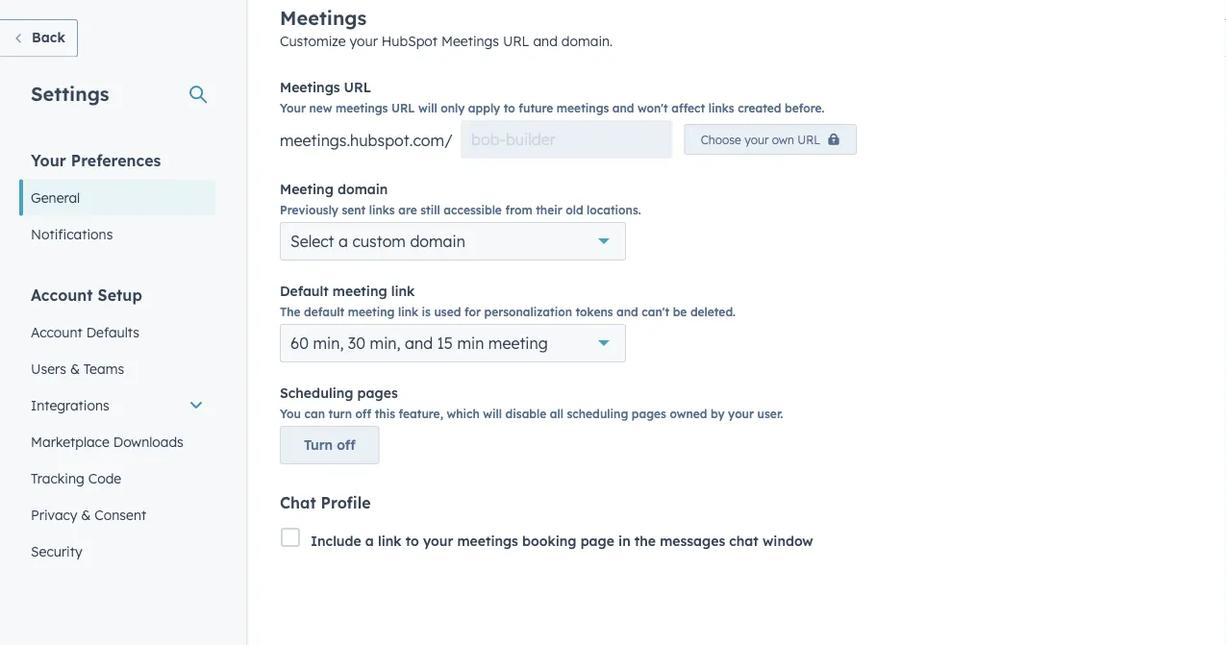 Task type: vqa. For each thing, say whether or not it's contained in the screenshot.
switch to the left
no



Task type: describe. For each thing, give the bounding box(es) containing it.
new
[[309, 101, 332, 115]]

a for include
[[365, 533, 374, 550]]

for
[[464, 305, 481, 319]]

links inside meetings url your new meetings url will only apply to future meetings and won't affect links created before.
[[709, 101, 735, 115]]

account for account defaults
[[31, 324, 83, 340]]

privacy
[[31, 506, 77, 523]]

include
[[311, 533, 361, 550]]

can't
[[642, 305, 670, 319]]

1 min, from the left
[[313, 334, 344, 353]]

2 horizontal spatial meetings
[[557, 101, 609, 115]]

meeting
[[280, 181, 334, 198]]

default
[[280, 283, 329, 300]]

in
[[619, 533, 631, 550]]

select a custom domain button
[[280, 223, 626, 261]]

users & teams
[[31, 360, 124, 377]]

own
[[772, 133, 794, 147]]

account setup
[[31, 285, 142, 304]]

off inside turn off button
[[337, 437, 356, 454]]

and inside meetings url your new meetings url will only apply to future meetings and won't affect links created before.
[[612, 101, 634, 115]]

& for privacy
[[81, 506, 91, 523]]

consent
[[95, 506, 146, 523]]

privacy & consent
[[31, 506, 146, 523]]

tracking
[[31, 470, 84, 487]]

a for select
[[339, 232, 348, 252]]

page
[[581, 533, 615, 550]]

choose your own url button
[[685, 125, 857, 155]]

still
[[421, 203, 440, 217]]

which
[[447, 407, 480, 421]]

settings
[[31, 81, 109, 105]]

your preferences element
[[19, 150, 215, 252]]

1 vertical spatial meeting
[[348, 305, 395, 319]]

deleted.
[[690, 305, 736, 319]]

meeting domain previously sent links are still accessible from their old locations.
[[280, 181, 641, 217]]

scheduling
[[280, 385, 353, 402]]

chat profile
[[280, 494, 371, 513]]

your inside "meetings customize your hubspot meetings url and domain."
[[350, 33, 378, 50]]

links inside meeting domain previously sent links are still accessible from their old locations.
[[369, 203, 395, 217]]

scheduling
[[567, 407, 628, 421]]

domain inside meeting domain previously sent links are still accessible from their old locations.
[[338, 181, 388, 198]]

teams
[[84, 360, 124, 377]]

integrations
[[31, 397, 109, 414]]

default meeting link the default meeting link is used for personalization tokens and can't be deleted.
[[280, 283, 736, 319]]

will inside scheduling pages you can turn off this feature, which will disable all scheduling pages owned by your user.
[[483, 407, 502, 421]]

off inside scheduling pages you can turn off this feature, which will disable all scheduling pages owned by your user.
[[355, 407, 371, 421]]

link for meeting
[[391, 283, 415, 300]]

code
[[88, 470, 121, 487]]

can
[[304, 407, 325, 421]]

select
[[290, 232, 334, 252]]

accessible
[[444, 203, 502, 217]]

security link
[[19, 533, 215, 570]]

disable
[[506, 407, 547, 421]]

hubspot
[[382, 33, 438, 50]]

account setup element
[[19, 284, 215, 570]]

setup
[[98, 285, 142, 304]]

1 vertical spatial meetings
[[441, 33, 499, 50]]

meetings customize your hubspot meetings url and domain.
[[280, 6, 613, 50]]

marketplace downloads
[[31, 433, 184, 450]]

marketplace
[[31, 433, 109, 450]]

profile
[[321, 494, 371, 513]]

all
[[550, 407, 564, 421]]

from
[[505, 203, 533, 217]]

back link
[[0, 19, 78, 57]]

tracking code link
[[19, 460, 215, 497]]

by
[[711, 407, 725, 421]]

turn
[[328, 407, 352, 421]]

old
[[566, 203, 583, 217]]

used
[[434, 305, 461, 319]]

account for account setup
[[31, 285, 93, 304]]

choose
[[701, 133, 741, 147]]

2 min, from the left
[[370, 334, 401, 353]]

general
[[31, 189, 80, 206]]

meetings for meetings url your new meetings url will only apply to future meetings and won't affect links created before.
[[280, 79, 340, 96]]

the
[[280, 305, 301, 319]]

choose your own url
[[701, 133, 820, 147]]

Meetings URL text field
[[461, 121, 673, 159]]

1 horizontal spatial meetings
[[457, 533, 518, 550]]

affect
[[672, 101, 705, 115]]

this
[[375, 407, 395, 421]]

url inside button
[[798, 133, 820, 147]]

customize
[[280, 33, 346, 50]]

back
[[32, 29, 65, 46]]

apply
[[468, 101, 500, 115]]

personalization
[[484, 305, 572, 319]]

notifications
[[31, 226, 113, 242]]

account defaults link
[[19, 314, 215, 351]]



Task type: locate. For each thing, give the bounding box(es) containing it.
1 vertical spatial will
[[483, 407, 502, 421]]

0 vertical spatial a
[[339, 232, 348, 252]]

a right select
[[339, 232, 348, 252]]

meeting up default
[[333, 283, 387, 300]]

meetings
[[280, 6, 367, 30], [441, 33, 499, 50], [280, 79, 340, 96]]

1 vertical spatial off
[[337, 437, 356, 454]]

meeting down personalization
[[488, 334, 548, 353]]

0 vertical spatial off
[[355, 407, 371, 421]]

0 vertical spatial links
[[709, 101, 735, 115]]

0 vertical spatial will
[[418, 101, 437, 115]]

are
[[398, 203, 417, 217]]

their
[[536, 203, 562, 217]]

domain down still
[[410, 232, 465, 252]]

will inside meetings url your new meetings url will only apply to future meetings and won't affect links created before.
[[418, 101, 437, 115]]

0 vertical spatial your
[[280, 101, 306, 115]]

and left domain.
[[533, 33, 558, 50]]

general link
[[19, 179, 215, 216]]

integrations button
[[19, 387, 215, 424]]

link right include
[[378, 533, 402, 550]]

1 horizontal spatial min,
[[370, 334, 401, 353]]

meetings up customize
[[280, 6, 367, 30]]

0 horizontal spatial your
[[31, 151, 66, 170]]

0 vertical spatial &
[[70, 360, 80, 377]]

meetings up meetings url element in the top of the page
[[557, 101, 609, 115]]

link left 'is'
[[398, 305, 418, 319]]

turn off
[[304, 437, 356, 454]]

created
[[738, 101, 782, 115]]

your
[[280, 101, 306, 115], [31, 151, 66, 170]]

1 vertical spatial to
[[406, 533, 419, 550]]

0 horizontal spatial &
[[70, 360, 80, 377]]

your inside button
[[745, 133, 769, 147]]

custom
[[352, 232, 406, 252]]

1 horizontal spatial links
[[709, 101, 735, 115]]

link up 60 min, 30 min, and 15 min meeting on the bottom of page
[[391, 283, 415, 300]]

before.
[[785, 101, 825, 115]]

1 vertical spatial your
[[31, 151, 66, 170]]

pages left owned
[[632, 407, 666, 421]]

default
[[304, 305, 345, 319]]

to right include
[[406, 533, 419, 550]]

and left won't
[[612, 101, 634, 115]]

2 vertical spatial link
[[378, 533, 402, 550]]

meeting
[[333, 283, 387, 300], [348, 305, 395, 319], [488, 334, 548, 353]]

will right 'which'
[[483, 407, 502, 421]]

1 horizontal spatial domain
[[410, 232, 465, 252]]

select a custom domain
[[290, 232, 465, 252]]

and inside "meetings customize your hubspot meetings url and domain."
[[533, 33, 558, 50]]

meetings for meetings customize your hubspot meetings url and domain.
[[280, 6, 367, 30]]

feature,
[[399, 407, 443, 421]]

0 vertical spatial to
[[504, 101, 515, 115]]

0 horizontal spatial min,
[[313, 334, 344, 353]]

meetings inside meetings url your new meetings url will only apply to future meetings and won't affect links created before.
[[280, 79, 340, 96]]

60
[[290, 334, 309, 353]]

60 min, 30 min, and 15 min meeting
[[290, 334, 548, 353]]

meetings left booking
[[457, 533, 518, 550]]

meetings up meetings.hubspot.com/
[[336, 101, 388, 115]]

meetings
[[336, 101, 388, 115], [557, 101, 609, 115], [457, 533, 518, 550]]

and inside popup button
[[405, 334, 433, 353]]

only
[[441, 101, 465, 115]]

& for users
[[70, 360, 80, 377]]

your
[[350, 33, 378, 50], [745, 133, 769, 147], [728, 407, 754, 421], [423, 533, 453, 550]]

0 horizontal spatial domain
[[338, 181, 388, 198]]

your left new on the top of the page
[[280, 101, 306, 115]]

meeting up the 30 at the left bottom of the page
[[348, 305, 395, 319]]

0 horizontal spatial pages
[[357, 385, 398, 402]]

will left the only
[[418, 101, 437, 115]]

to right apply
[[504, 101, 515, 115]]

15
[[437, 334, 453, 353]]

a inside popup button
[[339, 232, 348, 252]]

account up account defaults
[[31, 285, 93, 304]]

1 vertical spatial account
[[31, 324, 83, 340]]

owned
[[670, 407, 707, 421]]

your up "general"
[[31, 151, 66, 170]]

chat
[[280, 494, 316, 513]]

be
[[673, 305, 687, 319]]

0 horizontal spatial to
[[406, 533, 419, 550]]

security
[[31, 543, 82, 560]]

min
[[457, 334, 484, 353]]

1 horizontal spatial &
[[81, 506, 91, 523]]

tokens
[[576, 305, 613, 319]]

won't
[[638, 101, 668, 115]]

window
[[763, 533, 813, 550]]

&
[[70, 360, 80, 377], [81, 506, 91, 523]]

booking
[[522, 533, 577, 550]]

0 horizontal spatial a
[[339, 232, 348, 252]]

to
[[504, 101, 515, 115], [406, 533, 419, 550]]

a right include
[[365, 533, 374, 550]]

meeting inside 60 min, 30 min, and 15 min meeting popup button
[[488, 334, 548, 353]]

users & teams link
[[19, 351, 215, 387]]

domain.
[[562, 33, 613, 50]]

meetings.hubspot.com/
[[280, 131, 453, 151]]

previously
[[280, 203, 338, 217]]

off left this
[[355, 407, 371, 421]]

privacy & consent link
[[19, 497, 215, 533]]

and
[[533, 33, 558, 50], [612, 101, 634, 115], [617, 305, 638, 319], [405, 334, 433, 353]]

a
[[339, 232, 348, 252], [365, 533, 374, 550]]

your inside scheduling pages you can turn off this feature, which will disable all scheduling pages owned by your user.
[[728, 407, 754, 421]]

your preferences
[[31, 151, 161, 170]]

and left 15
[[405, 334, 433, 353]]

1 horizontal spatial pages
[[632, 407, 666, 421]]

0 vertical spatial meetings
[[280, 6, 367, 30]]

is
[[422, 305, 431, 319]]

1 horizontal spatial your
[[280, 101, 306, 115]]

future
[[519, 101, 553, 115]]

url inside "meetings customize your hubspot meetings url and domain."
[[503, 33, 530, 50]]

2 vertical spatial meeting
[[488, 334, 548, 353]]

1 vertical spatial &
[[81, 506, 91, 523]]

& right privacy
[[81, 506, 91, 523]]

& right users
[[70, 360, 80, 377]]

domain up sent
[[338, 181, 388, 198]]

user.
[[758, 407, 783, 421]]

the
[[635, 533, 656, 550]]

2 account from the top
[[31, 324, 83, 340]]

0 horizontal spatial meetings
[[336, 101, 388, 115]]

off
[[355, 407, 371, 421], [337, 437, 356, 454]]

min, right the 30 at the left bottom of the page
[[370, 334, 401, 353]]

scheduling pages you can turn off this feature, which will disable all scheduling pages owned by your user.
[[280, 385, 783, 421]]

locations.
[[587, 203, 641, 217]]

links
[[709, 101, 735, 115], [369, 203, 395, 217]]

your inside meetings url your new meetings url will only apply to future meetings and won't affect links created before.
[[280, 101, 306, 115]]

link for a
[[378, 533, 402, 550]]

1 vertical spatial pages
[[632, 407, 666, 421]]

to inside meetings url your new meetings url will only apply to future meetings and won't affect links created before.
[[504, 101, 515, 115]]

min,
[[313, 334, 344, 353], [370, 334, 401, 353]]

downloads
[[113, 433, 184, 450]]

and inside default meeting link the default meeting link is used for personalization tokens and can't be deleted.
[[617, 305, 638, 319]]

meetings url element
[[280, 121, 857, 159]]

pages up this
[[357, 385, 398, 402]]

meetings right hubspot
[[441, 33, 499, 50]]

1 horizontal spatial will
[[483, 407, 502, 421]]

users
[[31, 360, 66, 377]]

links up choose
[[709, 101, 735, 115]]

0 horizontal spatial will
[[418, 101, 437, 115]]

you
[[280, 407, 301, 421]]

chat
[[729, 533, 759, 550]]

1 vertical spatial link
[[398, 305, 418, 319]]

1 horizontal spatial to
[[504, 101, 515, 115]]

preferences
[[71, 151, 161, 170]]

account up users
[[31, 324, 83, 340]]

defaults
[[86, 324, 139, 340]]

turn off button
[[280, 427, 380, 465]]

0 vertical spatial account
[[31, 285, 93, 304]]

0 vertical spatial link
[[391, 283, 415, 300]]

1 vertical spatial a
[[365, 533, 374, 550]]

1 vertical spatial links
[[369, 203, 395, 217]]

tracking code
[[31, 470, 121, 487]]

off right turn on the bottom left
[[337, 437, 356, 454]]

0 vertical spatial meeting
[[333, 283, 387, 300]]

1 account from the top
[[31, 285, 93, 304]]

will
[[418, 101, 437, 115], [483, 407, 502, 421]]

30
[[348, 334, 366, 353]]

turn
[[304, 437, 333, 454]]

include a link to your meetings booking page in the messages chat window
[[311, 533, 813, 550]]

and left the can't
[[617, 305, 638, 319]]

2 vertical spatial meetings
[[280, 79, 340, 96]]

60 min, 30 min, and 15 min meeting button
[[280, 325, 626, 363]]

messages
[[660, 533, 725, 550]]

sent
[[342, 203, 366, 217]]

meetings up new on the top of the page
[[280, 79, 340, 96]]

0 vertical spatial pages
[[357, 385, 398, 402]]

1 horizontal spatial a
[[365, 533, 374, 550]]

min, left the 30 at the left bottom of the page
[[313, 334, 344, 353]]

domain inside select a custom domain popup button
[[410, 232, 465, 252]]

0 horizontal spatial links
[[369, 203, 395, 217]]

1 vertical spatial domain
[[410, 232, 465, 252]]

0 vertical spatial domain
[[338, 181, 388, 198]]

links left are at the left of the page
[[369, 203, 395, 217]]



